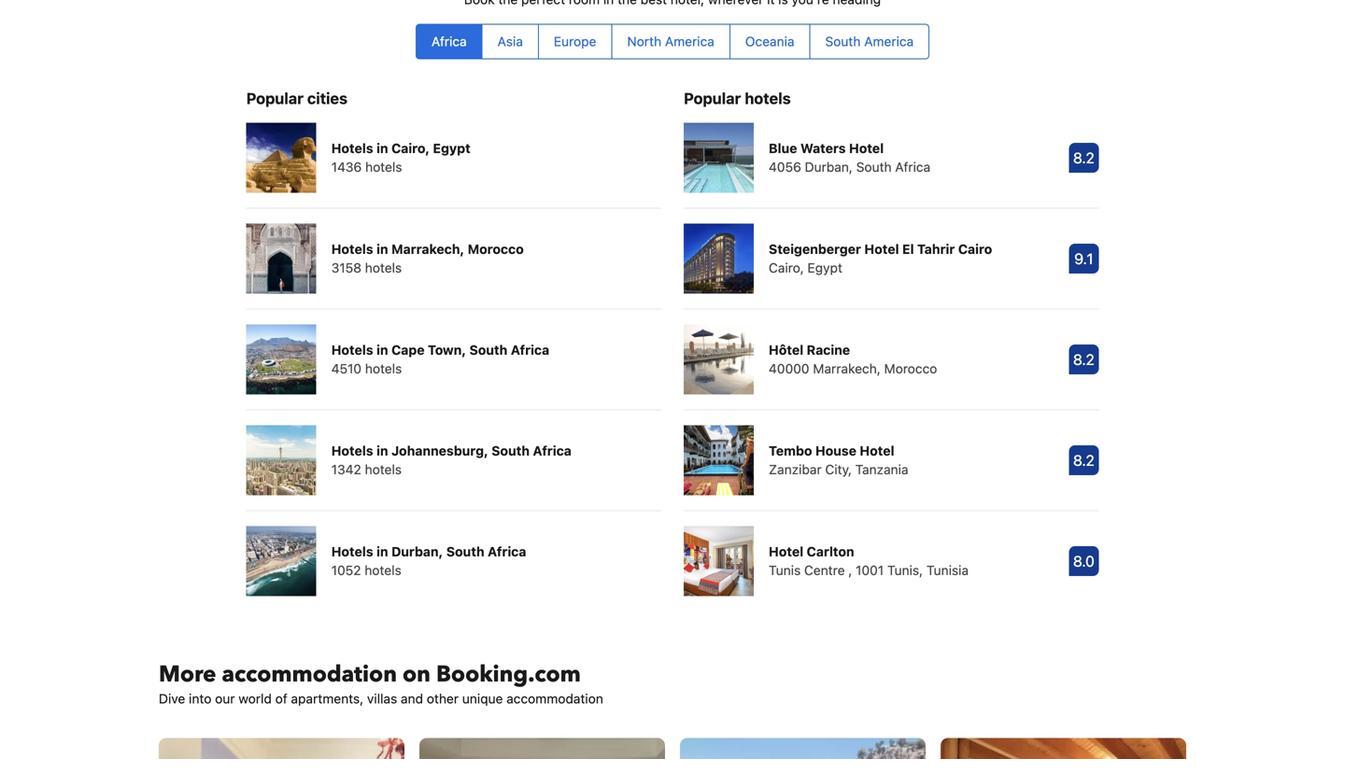 Task type: describe. For each thing, give the bounding box(es) containing it.
4056
[[769, 159, 802, 175]]

9.1
[[1075, 250, 1094, 268]]

hotel inside steigenberger hotel el tahrir cairo cairo, egypt
[[865, 242, 900, 257]]

popular cities
[[246, 89, 348, 108]]

africa inside hotels in cape town, south africa 4510 hotels
[[511, 343, 550, 358]]

in for johannesburg,
[[377, 444, 388, 459]]

tunisia
[[927, 563, 969, 579]]

south inside hotels in durban, south africa 1052 hotels
[[447, 544, 485, 560]]

0 horizontal spatial accommodation
[[222, 660, 397, 691]]

booking.com
[[436, 660, 581, 691]]

morocco inside hôtel racine 40000 marrakech, morocco
[[885, 361, 938, 377]]

hotels in cape town, south africa 4510 hotels
[[331, 343, 550, 377]]

marrakech, inside hotels in marrakech, morocco 3158 hotels
[[392, 242, 465, 257]]

scored 8.0 element
[[1069, 547, 1099, 577]]

hotels inside hotels in marrakech, morocco 3158 hotels
[[365, 260, 402, 276]]

europe
[[554, 34, 597, 49]]

villas
[[367, 692, 397, 707]]

hotels inside the hotels in cairo, egypt 1436 hotels
[[365, 159, 402, 175]]

and
[[401, 692, 423, 707]]

asia
[[498, 34, 523, 49]]

africa inside "hotels in johannesburg, south africa 1342 hotels"
[[533, 444, 572, 459]]

hotels in johannesburg, south africa 1342 hotels
[[331, 444, 572, 478]]

north america
[[627, 34, 715, 49]]

johannesburg,
[[392, 444, 489, 459]]

racine
[[807, 343, 851, 358]]

unique
[[462, 692, 503, 707]]

egypt inside steigenberger hotel el tahrir cairo cairo, egypt
[[808, 260, 843, 276]]

tahrir
[[918, 242, 955, 257]]

8.2 for 40000 marrakech, morocco
[[1074, 351, 1095, 369]]

carlton
[[807, 544, 855, 560]]

1342
[[331, 462, 361, 478]]

tembo house hotel zanzibar city, tanzania
[[769, 444, 909, 478]]

egypt inside the hotels in cairo, egypt 1436 hotels
[[433, 141, 471, 156]]

north
[[627, 34, 662, 49]]

hotels for hotels in cape town, south africa
[[331, 343, 373, 358]]

hotels for hotels in durban, south africa
[[331, 544, 373, 560]]

1001
[[856, 563, 884, 579]]

scored 8.2 element for zanzibar city, tanzania
[[1069, 446, 1099, 476]]

house
[[816, 444, 857, 459]]

scored 8.2 element for 40000 marrakech, morocco
[[1069, 345, 1099, 375]]

south inside "blue waters hotel 4056 durban, south africa"
[[857, 159, 892, 175]]

hotel carlton tunis centre , 1001 tunis, tunisia
[[769, 544, 969, 579]]

8.2 for zanzibar city, tanzania
[[1074, 452, 1095, 470]]

africa inside hotels in durban, south africa 1052 hotels
[[488, 544, 527, 560]]

in for cairo,
[[377, 141, 388, 156]]

3158
[[331, 260, 362, 276]]

hotels inside hotels in cape town, south africa 4510 hotels
[[365, 361, 402, 377]]

south inside hotels in cape town, south africa 4510 hotels
[[470, 343, 508, 358]]

cape
[[392, 343, 425, 358]]

morocco inside hotels in marrakech, morocco 3158 hotels
[[468, 242, 524, 257]]

hotels inside "hotels in johannesburg, south africa 1342 hotels"
[[365, 462, 402, 478]]

1052
[[331, 563, 361, 579]]

waters
[[801, 141, 846, 156]]

8.2 for 4056 durban, south africa
[[1074, 149, 1095, 167]]

africa inside "blue waters hotel 4056 durban, south africa"
[[896, 159, 931, 175]]

hotels in cairo, egypt 1436 hotels
[[331, 141, 471, 175]]

tanzania
[[856, 462, 909, 478]]



Task type: vqa. For each thing, say whether or not it's contained in the screenshot.
North America
yes



Task type: locate. For each thing, give the bounding box(es) containing it.
in inside hotels in durban, south africa 1052 hotels
[[377, 544, 388, 560]]

cairo, inside steigenberger hotel el tahrir cairo cairo, egypt
[[769, 260, 804, 276]]

1 vertical spatial egypt
[[808, 260, 843, 276]]

scored 9.1 element
[[1069, 244, 1099, 274]]

world
[[239, 692, 272, 707]]

0 horizontal spatial popular
[[246, 89, 304, 108]]

hotels right 1052 at the left of page
[[365, 563, 402, 579]]

popular
[[246, 89, 304, 108], [684, 89, 741, 108]]

1 horizontal spatial accommodation
[[507, 692, 604, 707]]

5 in from the top
[[377, 544, 388, 560]]

8.0
[[1074, 553, 1095, 571]]

hotels for hotels in johannesburg, south africa
[[331, 444, 373, 459]]

3 in from the top
[[377, 343, 388, 358]]

1 in from the top
[[377, 141, 388, 156]]

hotels right 1436 on the top left
[[365, 159, 402, 175]]

more
[[159, 660, 216, 691]]

3 scored 8.2 element from the top
[[1069, 446, 1099, 476]]

egypt
[[433, 141, 471, 156], [808, 260, 843, 276]]

in inside the hotels in cairo, egypt 1436 hotels
[[377, 141, 388, 156]]

2 scored 8.2 element from the top
[[1069, 345, 1099, 375]]

4510
[[331, 361, 362, 377]]

popular for popular cities
[[246, 89, 304, 108]]

in
[[377, 141, 388, 156], [377, 242, 388, 257], [377, 343, 388, 358], [377, 444, 388, 459], [377, 544, 388, 560]]

hotels
[[331, 141, 373, 156], [331, 242, 373, 257], [331, 343, 373, 358], [331, 444, 373, 459], [331, 544, 373, 560]]

,
[[849, 563, 853, 579]]

popular hotels
[[684, 89, 791, 108]]

hotels in durban, south africa 1052 hotels
[[331, 544, 527, 579]]

0 vertical spatial morocco
[[468, 242, 524, 257]]

town,
[[428, 343, 466, 358]]

america for north america
[[665, 34, 715, 49]]

1 america from the left
[[665, 34, 715, 49]]

apartments,
[[291, 692, 364, 707]]

of
[[275, 692, 288, 707]]

1 horizontal spatial egypt
[[808, 260, 843, 276]]

0 horizontal spatial durban,
[[392, 544, 443, 560]]

scored 8.2 element for 4056 durban, south africa
[[1069, 143, 1099, 173]]

1 horizontal spatial cairo,
[[769, 260, 804, 276]]

1 vertical spatial cairo,
[[769, 260, 804, 276]]

hotel left the el
[[865, 242, 900, 257]]

tembo
[[769, 444, 813, 459]]

popular down north america
[[684, 89, 741, 108]]

popular left "cities"
[[246, 89, 304, 108]]

0 horizontal spatial marrakech,
[[392, 242, 465, 257]]

5 hotels from the top
[[331, 544, 373, 560]]

1 horizontal spatial america
[[865, 34, 914, 49]]

into
[[189, 692, 212, 707]]

2 hotels from the top
[[331, 242, 373, 257]]

1 hotels from the top
[[331, 141, 373, 156]]

our
[[215, 692, 235, 707]]

city,
[[826, 462, 852, 478]]

in for durban,
[[377, 544, 388, 560]]

morocco
[[468, 242, 524, 257], [885, 361, 938, 377]]

hotels right the 3158 at left
[[365, 260, 402, 276]]

cairo
[[959, 242, 993, 257]]

2 vertical spatial scored 8.2 element
[[1069, 446, 1099, 476]]

hotels up 1052 at the left of page
[[331, 544, 373, 560]]

hotels inside hotels in durban, south africa 1052 hotels
[[365, 563, 402, 579]]

durban, inside hotels in durban, south africa 1052 hotels
[[392, 544, 443, 560]]

1 horizontal spatial popular
[[684, 89, 741, 108]]

0 horizontal spatial egypt
[[433, 141, 471, 156]]

in for marrakech,
[[377, 242, 388, 257]]

south
[[826, 34, 861, 49], [857, 159, 892, 175], [470, 343, 508, 358], [492, 444, 530, 459], [447, 544, 485, 560]]

0 horizontal spatial america
[[665, 34, 715, 49]]

1 vertical spatial scored 8.2 element
[[1069, 345, 1099, 375]]

0 vertical spatial accommodation
[[222, 660, 397, 691]]

0 vertical spatial scored 8.2 element
[[1069, 143, 1099, 173]]

blue waters hotel 4056 durban, south africa
[[769, 141, 931, 175]]

in inside hotels in marrakech, morocco 3158 hotels
[[377, 242, 388, 257]]

hotels down cape at the top left
[[365, 361, 402, 377]]

hotels inside "hotels in johannesburg, south africa 1342 hotels"
[[331, 444, 373, 459]]

hotels inside the hotels in cairo, egypt 1436 hotels
[[331, 141, 373, 156]]

hotel right waters at the right of page
[[849, 141, 884, 156]]

hotels for hotels in cairo, egypt
[[331, 141, 373, 156]]

cairo,
[[392, 141, 430, 156], [769, 260, 804, 276]]

4 hotels from the top
[[331, 444, 373, 459]]

1 vertical spatial marrakech,
[[813, 361, 881, 377]]

0 vertical spatial egypt
[[433, 141, 471, 156]]

south right town,
[[470, 343, 508, 358]]

other
[[427, 692, 459, 707]]

2 in from the top
[[377, 242, 388, 257]]

scored 8.2 element
[[1069, 143, 1099, 173], [1069, 345, 1099, 375], [1069, 446, 1099, 476]]

south right oceania
[[826, 34, 861, 49]]

steigenberger
[[769, 242, 862, 257]]

1 horizontal spatial durban,
[[805, 159, 853, 175]]

hotels inside hotels in marrakech, morocco 3158 hotels
[[331, 242, 373, 257]]

hotels right 1342
[[365, 462, 402, 478]]

zanzibar
[[769, 462, 822, 478]]

marrakech,
[[392, 242, 465, 257], [813, 361, 881, 377]]

hotels inside hotels in cape town, south africa 4510 hotels
[[331, 343, 373, 358]]

1 horizontal spatial marrakech,
[[813, 361, 881, 377]]

hôtel
[[769, 343, 804, 358]]

1 horizontal spatial morocco
[[885, 361, 938, 377]]

on
[[403, 660, 431, 691]]

1 vertical spatial morocco
[[885, 361, 938, 377]]

1436
[[331, 159, 362, 175]]

in for cape
[[377, 343, 388, 358]]

hotel inside hotel carlton tunis centre , 1001 tunis, tunisia
[[769, 544, 804, 560]]

blue
[[769, 141, 798, 156]]

el
[[903, 242, 914, 257]]

4 in from the top
[[377, 444, 388, 459]]

1 scored 8.2 element from the top
[[1069, 143, 1099, 173]]

accommodation down booking.com
[[507, 692, 604, 707]]

durban, inside "blue waters hotel 4056 durban, south africa"
[[805, 159, 853, 175]]

0 vertical spatial durban,
[[805, 159, 853, 175]]

dive
[[159, 692, 185, 707]]

america for south america
[[865, 34, 914, 49]]

durban,
[[805, 159, 853, 175], [392, 544, 443, 560]]

more accommodation on booking.com dive into our world of apartments, villas and other unique accommodation
[[159, 660, 604, 707]]

40000
[[769, 361, 810, 377]]

cities
[[307, 89, 348, 108]]

hotels
[[745, 89, 791, 108], [365, 159, 402, 175], [365, 260, 402, 276], [365, 361, 402, 377], [365, 462, 402, 478], [365, 563, 402, 579]]

hotels in marrakech, morocco 3158 hotels
[[331, 242, 524, 276]]

hotel up tunis
[[769, 544, 804, 560]]

south america
[[826, 34, 914, 49]]

tunis,
[[888, 563, 923, 579]]

8.2
[[1074, 149, 1095, 167], [1074, 351, 1095, 369], [1074, 452, 1095, 470]]

america
[[665, 34, 715, 49], [865, 34, 914, 49]]

hotels up blue on the top right of the page
[[745, 89, 791, 108]]

tunis
[[769, 563, 801, 579]]

in inside hotels in cape town, south africa 4510 hotels
[[377, 343, 388, 358]]

hotels for hotels in marrakech, morocco
[[331, 242, 373, 257]]

africa
[[432, 34, 467, 49], [896, 159, 931, 175], [511, 343, 550, 358], [533, 444, 572, 459], [488, 544, 527, 560]]

hotel inside "blue waters hotel 4056 durban, south africa"
[[849, 141, 884, 156]]

hotels up 1342
[[331, 444, 373, 459]]

1 vertical spatial 8.2
[[1074, 351, 1095, 369]]

hotel inside tembo house hotel zanzibar city, tanzania
[[860, 444, 895, 459]]

popular for popular hotels
[[684, 89, 741, 108]]

cairo, inside the hotels in cairo, egypt 1436 hotels
[[392, 141, 430, 156]]

0 vertical spatial cairo,
[[392, 141, 430, 156]]

1 vertical spatial accommodation
[[507, 692, 604, 707]]

2 america from the left
[[865, 34, 914, 49]]

in inside "hotels in johannesburg, south africa 1342 hotels"
[[377, 444, 388, 459]]

steigenberger hotel el tahrir cairo cairo, egypt
[[769, 242, 993, 276]]

1 8.2 from the top
[[1074, 149, 1095, 167]]

hotel up tanzania
[[860, 444, 895, 459]]

south inside "hotels in johannesburg, south africa 1342 hotels"
[[492, 444, 530, 459]]

2 vertical spatial 8.2
[[1074, 452, 1095, 470]]

0 horizontal spatial morocco
[[468, 242, 524, 257]]

south right 4056
[[857, 159, 892, 175]]

0 vertical spatial 8.2
[[1074, 149, 1095, 167]]

0 vertical spatial marrakech,
[[392, 242, 465, 257]]

hotels up the 3158 at left
[[331, 242, 373, 257]]

hotels up 1436 on the top left
[[331, 141, 373, 156]]

3 8.2 from the top
[[1074, 452, 1095, 470]]

hôtel racine 40000 marrakech, morocco
[[769, 343, 938, 377]]

1 vertical spatial durban,
[[392, 544, 443, 560]]

2 8.2 from the top
[[1074, 351, 1095, 369]]

1 popular from the left
[[246, 89, 304, 108]]

marrakech, inside hôtel racine 40000 marrakech, morocco
[[813, 361, 881, 377]]

south right johannesburg,
[[492, 444, 530, 459]]

hotel
[[849, 141, 884, 156], [865, 242, 900, 257], [860, 444, 895, 459], [769, 544, 804, 560]]

hotels up "4510"
[[331, 343, 373, 358]]

accommodation up apartments,
[[222, 660, 397, 691]]

2 popular from the left
[[684, 89, 741, 108]]

hotels inside hotels in durban, south africa 1052 hotels
[[331, 544, 373, 560]]

accommodation
[[222, 660, 397, 691], [507, 692, 604, 707]]

0 horizontal spatial cairo,
[[392, 141, 430, 156]]

oceania
[[746, 34, 795, 49]]

3 hotels from the top
[[331, 343, 373, 358]]

centre
[[805, 563, 845, 579]]

south down "hotels in johannesburg, south africa 1342 hotels"
[[447, 544, 485, 560]]



